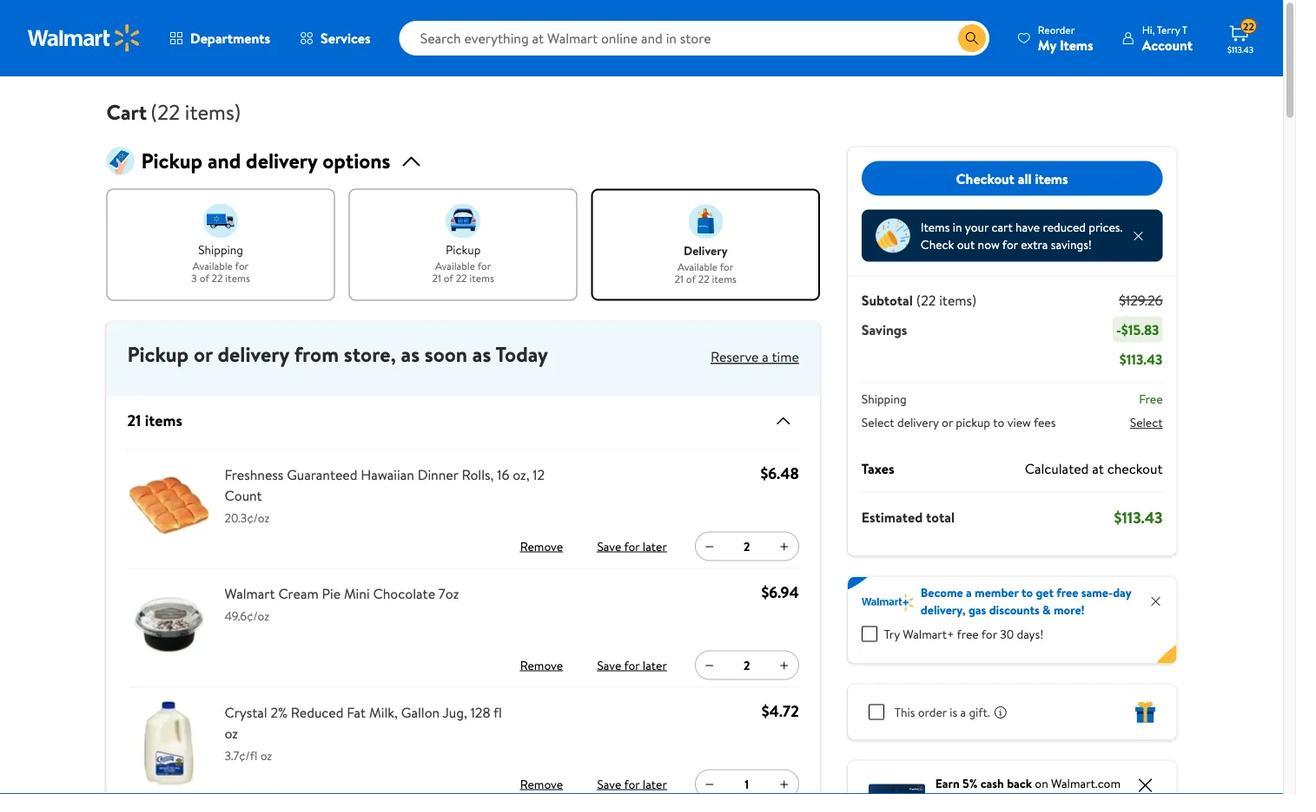 Task type: vqa. For each thing, say whether or not it's contained in the screenshot.
¢/Oz in $0.88 29.3 ¢/Oz Fancy Feast Wet Cat Food, Flaked Fish & Shrimp Feast, 3 Oz. Can
no



Task type: describe. For each thing, give the bounding box(es) containing it.
later for $6.48
[[643, 538, 667, 555]]

more!
[[1054, 602, 1085, 619]]

reorder my items
[[1038, 22, 1093, 54]]

this order is a gift.
[[895, 704, 990, 721]]

reduced price image
[[876, 218, 910, 253]]

same-
[[1081, 585, 1113, 602]]

estimated
[[862, 508, 923, 527]]

save for later for $6.94
[[597, 657, 667, 674]]

items) for subtotal (22 items)
[[939, 291, 977, 310]]

terry
[[1157, 22, 1180, 37]]

items in your cart have reduced prices. check out now for extra savings!
[[921, 219, 1123, 253]]

1 as from the left
[[401, 340, 420, 369]]

increase quantity crystal 2% reduced fat milk, gallon jug, 128 fl oz, current quantity 1 image
[[777, 778, 791, 792]]

hi, terry t account
[[1142, 22, 1193, 54]]

21 for delivery
[[675, 272, 684, 287]]

free
[[1139, 390, 1163, 407]]

walmart cream pie mini chocolate 7oz, with add-on services, 49.6¢/oz, 2 in cart image
[[127, 583, 211, 667]]

reduced
[[291, 703, 343, 722]]

12
[[533, 465, 545, 484]]

$129.26
[[1119, 291, 1163, 310]]

checkout all items button
[[862, 161, 1163, 196]]

account
[[1142, 35, 1193, 54]]

of for shipping
[[199, 271, 209, 286]]

to inside become a member to get free same-day delivery, gas discounts & more!
[[1022, 585, 1033, 602]]

dismiss capital one banner image
[[1135, 775, 1156, 795]]

-
[[1116, 320, 1121, 339]]

3.7¢/fl
[[225, 748, 257, 765]]

order
[[918, 704, 947, 721]]

departments button
[[155, 17, 285, 59]]

t
[[1182, 22, 1188, 37]]

pickup inside pickup available for 21 of 22 items
[[446, 241, 481, 258]]

22 for pickup
[[456, 271, 467, 286]]

count
[[225, 486, 262, 505]]

checkout
[[956, 169, 1015, 188]]

for inside banner
[[982, 626, 997, 643]]

reserve
[[711, 348, 759, 367]]

extra
[[1021, 236, 1048, 253]]

member
[[975, 585, 1019, 602]]

on
[[1035, 775, 1048, 792]]

-$15.83
[[1116, 320, 1159, 339]]

gifting image
[[1135, 702, 1156, 723]]

have
[[1016, 219, 1040, 236]]

capital one credit card image
[[869, 781, 925, 795]]

later for $6.94
[[643, 657, 667, 674]]

dinner
[[418, 465, 458, 484]]

a for member
[[966, 585, 972, 602]]

walmart.com
[[1051, 775, 1121, 792]]

for left decrease quantity walmart cream pie mini chocolate 7oz, current quantity 2 image
[[624, 657, 640, 674]]

close nudge image
[[1132, 229, 1145, 243]]

crystal 2% reduced fat milk, gallon jug, 128 fl oz, with add-on services, 3.7¢/fl oz, 1 in cart image
[[127, 702, 211, 786]]

items inside checkout all items button
[[1035, 169, 1068, 188]]

22 for shipping
[[212, 271, 223, 286]]

$4.72
[[762, 701, 799, 723]]

get
[[1036, 585, 1054, 602]]

soon
[[425, 340, 467, 369]]

save for $4.72
[[597, 776, 621, 793]]

days!
[[1017, 626, 1044, 643]]

delivery right the and
[[246, 146, 317, 175]]

Walmart Site-Wide search field
[[399, 21, 989, 56]]

pickup available for 21 of 22 items
[[432, 241, 494, 286]]

save for $6.94
[[597, 657, 621, 674]]

decrease quantity crystal 2% reduced fat milk, gallon jug, 128 fl oz, current quantity 1 image
[[703, 778, 717, 792]]

freshness guaranteed hawaiian dinner rolls, 16 oz, 12 count 20.3¢/oz
[[225, 465, 545, 527]]

learn more about gifting image
[[994, 706, 1007, 720]]

try
[[884, 626, 900, 643]]

delivery left from
[[218, 340, 289, 369]]

for inside pickup available for 21 of 22 items
[[478, 259, 491, 274]]

walmart cream pie mini chocolate 7oz link
[[225, 583, 461, 604]]

time
[[772, 348, 799, 367]]

shipping available for 3 of 22 items
[[191, 241, 250, 286]]

This order is a gift. checkbox
[[869, 705, 884, 721]]

guaranteed
[[287, 465, 358, 484]]

,
[[390, 340, 396, 369]]

walmart+
[[903, 626, 954, 643]]

Search search field
[[399, 21, 989, 56]]

2 for $6.48
[[744, 538, 750, 555]]

save for later for $4.72
[[597, 776, 667, 793]]

delivery inside delivery available for 21 of 22 items
[[684, 242, 728, 259]]

save for later button for $4.72
[[594, 771, 671, 795]]

0 horizontal spatial or
[[194, 340, 213, 369]]

day
[[1113, 585, 1131, 602]]

chocolate
[[373, 584, 435, 603]]

remove button for $4.72
[[514, 771, 569, 795]]

walmart plus image
[[862, 595, 914, 612]]

for left the decrease quantity freshness guaranteed hawaiian dinner rolls, 16 oz, 12 count, current quantity 2 image
[[624, 538, 640, 555]]

pickup or delivery from store , as soon as        today
[[127, 340, 548, 369]]

intent image for delivery image
[[688, 205, 723, 239]]

departments
[[190, 29, 270, 48]]

list containing shipping
[[106, 189, 820, 301]]

items for delivery
[[712, 272, 737, 287]]

20.3¢/oz
[[225, 510, 269, 527]]

remove button for $6.48
[[514, 533, 569, 561]]

crystal
[[225, 703, 267, 722]]

hide all items image
[[766, 411, 794, 431]]

2 as from the left
[[472, 340, 491, 369]]

fees
[[1034, 414, 1056, 431]]

21 items
[[127, 410, 182, 432]]

now
[[978, 236, 1000, 253]]

my
[[1038, 35, 1056, 54]]

for left decrease quantity crystal 2% reduced fat milk, gallon jug, 128 fl oz, current quantity 1 icon
[[624, 776, 640, 793]]

1 vertical spatial oz
[[260, 748, 272, 765]]

hawaiian
[[361, 465, 414, 484]]

become
[[921, 585, 963, 602]]

crystal 2% reduced fat milk, gallon jug, 128 fl oz link
[[225, 702, 514, 744]]

7oz
[[439, 584, 459, 603]]

remove for $6.94
[[520, 657, 563, 674]]

pickup and delivery options
[[141, 146, 390, 175]]

increase quantity walmart cream pie mini chocolate 7oz, current quantity 2 image
[[777, 659, 791, 673]]

prices.
[[1089, 219, 1123, 236]]

0 vertical spatial $113.43
[[1228, 43, 1254, 55]]

discounts
[[989, 602, 1040, 619]]

0 vertical spatial oz
[[225, 724, 238, 743]]

cash
[[981, 775, 1004, 792]]

services
[[321, 29, 371, 48]]

reorder
[[1038, 22, 1075, 37]]



Task type: locate. For each thing, give the bounding box(es) containing it.
2 for $6.94
[[744, 657, 750, 674]]

0 vertical spatial save
[[597, 538, 621, 555]]

1
[[745, 777, 749, 793]]

1 vertical spatial later
[[643, 657, 667, 674]]

1 horizontal spatial select
[[1130, 414, 1163, 431]]

0 horizontal spatial oz
[[225, 724, 238, 743]]

0 vertical spatial (22
[[150, 97, 180, 126]]

oz,
[[513, 465, 529, 484]]

1 horizontal spatial pickup
[[956, 414, 990, 431]]

later left decrease quantity crystal 2% reduced fat milk, gallon jug, 128 fl oz, current quantity 1 icon
[[643, 776, 667, 793]]

items
[[1035, 169, 1068, 188], [225, 271, 250, 286], [469, 271, 494, 286], [712, 272, 737, 287], [145, 410, 182, 432]]

delivery down shipping
[[897, 414, 939, 431]]

checkout
[[1107, 459, 1163, 478]]

2 vertical spatial save for later button
[[594, 771, 671, 795]]

oz
[[225, 724, 238, 743], [260, 748, 272, 765]]

items) for cart (22 items)
[[185, 97, 241, 126]]

cart_gic_illustration image
[[106, 147, 134, 175]]

or down 3
[[194, 340, 213, 369]]

0 vertical spatial pickup
[[141, 146, 203, 175]]

pie
[[322, 584, 341, 603]]

0 horizontal spatial items)
[[185, 97, 241, 126]]

at
[[1092, 459, 1104, 478]]

2 2 from the top
[[744, 657, 750, 674]]

for left 30
[[982, 626, 997, 643]]

try walmart+ free for 30 days!
[[884, 626, 1044, 643]]

save for later button for $6.94
[[594, 652, 671, 680]]

3 remove button from the top
[[514, 771, 569, 795]]

2 save for later from the top
[[597, 657, 667, 674]]

save
[[597, 538, 621, 555], [597, 657, 621, 674], [597, 776, 621, 793]]

a right is
[[960, 704, 966, 721]]

freshness guaranteed hawaiian dinner rolls, 16 oz, 12 count, with add-on services, 20.3¢/oz, 2 in cart image
[[127, 464, 211, 548]]

items up the freshness guaranteed hawaiian dinner rolls, 16 oz, 12 count, with add-on services, 20.3¢/oz, 2 in cart image
[[145, 410, 182, 432]]

remove for $6.48
[[520, 538, 563, 555]]

banner
[[848, 577, 1177, 664]]

0 vertical spatial later
[[643, 538, 667, 555]]

savings!
[[1051, 236, 1092, 253]]

pickup
[[446, 241, 481, 258], [956, 414, 990, 431]]

pickup for pickup and delivery options
[[141, 146, 203, 175]]

save for later left the decrease quantity freshness guaranteed hawaiian dinner rolls, 16 oz, 12 count, current quantity 2 image
[[597, 538, 667, 555]]

as
[[401, 340, 420, 369], [472, 340, 491, 369]]

21 inside delivery available for 21 of 22 items
[[675, 272, 684, 287]]

1 horizontal spatial 21
[[432, 271, 441, 286]]

0 horizontal spatial to
[[993, 414, 1005, 431]]

1 horizontal spatial oz
[[260, 748, 272, 765]]

free right get
[[1057, 585, 1078, 602]]

oz up 3.7¢/fl
[[225, 724, 238, 743]]

2 remove from the top
[[520, 657, 563, 674]]

0 horizontal spatial 21
[[127, 410, 141, 432]]

1 vertical spatial $113.43
[[1120, 350, 1163, 369]]

1 vertical spatial 2
[[744, 657, 750, 674]]

items down shipping
[[225, 271, 250, 286]]

21 inside pickup available for 21 of 22 items
[[432, 271, 441, 286]]

pickup
[[141, 146, 203, 175], [127, 340, 189, 369]]

3 save for later button from the top
[[594, 771, 671, 795]]

select for select button
[[1130, 414, 1163, 431]]

2 horizontal spatial of
[[686, 272, 696, 287]]

delivery,
[[921, 602, 966, 619]]

items right all
[[1035, 169, 1068, 188]]

0 horizontal spatial of
[[199, 271, 209, 286]]

0 vertical spatial free
[[1057, 585, 1078, 602]]

1 2 from the top
[[744, 538, 750, 555]]

2%
[[271, 703, 287, 722]]

for right the now
[[1002, 236, 1018, 253]]

select button
[[1130, 414, 1163, 431]]

0 horizontal spatial (22
[[150, 97, 180, 126]]

from
[[294, 340, 339, 369]]

2 left increase quantity walmart cream pie mini chocolate 7oz, current quantity 2 image
[[744, 657, 750, 674]]

1 vertical spatial (22
[[916, 291, 936, 310]]

decrease quantity walmart cream pie mini chocolate 7oz, current quantity 2 image
[[703, 659, 717, 673]]

1 horizontal spatial (22
[[916, 291, 936, 310]]

21 for pickup
[[432, 271, 441, 286]]

16
[[497, 465, 509, 484]]

0 horizontal spatial available
[[193, 259, 233, 274]]

to left get
[[1022, 585, 1033, 602]]

(22 for subtotal
[[916, 291, 936, 310]]

save for later button for $6.48
[[594, 533, 671, 561]]

later
[[643, 538, 667, 555], [643, 657, 667, 674], [643, 776, 667, 793]]

3 later from the top
[[643, 776, 667, 793]]

22 down intent image for pickup at the top of page
[[456, 271, 467, 286]]

$6.48
[[760, 463, 799, 485]]

of down intent image for delivery
[[686, 272, 696, 287]]

store
[[344, 340, 390, 369]]

delivery available for 21 of 22 items
[[675, 242, 737, 287]]

freshness
[[225, 465, 284, 484]]

1 horizontal spatial of
[[444, 271, 453, 286]]

2 vertical spatial a
[[960, 704, 966, 721]]

(22
[[150, 97, 180, 126], [916, 291, 936, 310]]

later left decrease quantity walmart cream pie mini chocolate 7oz, current quantity 2 image
[[643, 657, 667, 674]]

$15.83
[[1121, 320, 1159, 339]]

0 vertical spatial to
[[993, 414, 1005, 431]]

items inside pickup available for 21 of 22 items
[[469, 271, 494, 286]]

this
[[895, 704, 915, 721]]

22 inside pickup available for 21 of 22 items
[[456, 271, 467, 286]]

items)
[[185, 97, 241, 126], [939, 291, 977, 310]]

pickup for pickup or delivery from store , as soon as        today
[[127, 340, 189, 369]]

available inside delivery available for 21 of 22 items
[[678, 260, 718, 275]]

items left in at top
[[921, 219, 950, 236]]

items down intent image for delivery
[[712, 272, 737, 287]]

become a member to get free same-day delivery, gas discounts & more!
[[921, 585, 1131, 619]]

later for $4.72
[[643, 776, 667, 793]]

crystal 2% reduced fat milk, gallon jug, 128 fl oz 3.7¢/fl oz
[[225, 703, 502, 765]]

0 horizontal spatial items
[[921, 219, 950, 236]]

1 vertical spatial to
[[1022, 585, 1033, 602]]

save for later button left decrease quantity crystal 2% reduced fat milk, gallon jug, 128 fl oz, current quantity 1 icon
[[594, 771, 671, 795]]

today
[[496, 340, 548, 369]]

1 vertical spatial save
[[597, 657, 621, 674]]

remove
[[520, 538, 563, 555], [520, 657, 563, 674], [520, 776, 563, 793]]

as soon as 
      today element
[[401, 340, 548, 369]]

search icon image
[[965, 31, 979, 45]]

items down intent image for pickup at the top of page
[[469, 271, 494, 286]]

mini
[[344, 584, 370, 603]]

22 inside shipping available for 3 of 22 items
[[212, 271, 223, 286]]

delivery down intent image for delivery
[[684, 242, 728, 259]]

for down shipping
[[235, 259, 249, 274]]

3 save from the top
[[597, 776, 621, 793]]

intent image for pickup image
[[446, 204, 481, 238]]

your
[[965, 219, 989, 236]]

of inside delivery available for 21 of 22 items
[[686, 272, 696, 287]]

1 remove button from the top
[[514, 533, 569, 561]]

check
[[921, 236, 954, 253]]

49.6¢/oz
[[225, 608, 269, 625]]

to left view
[[993, 414, 1005, 431]]

save for later button left the decrease quantity freshness guaranteed hawaiian dinner rolls, 16 oz, 12 count, current quantity 2 image
[[594, 533, 671, 561]]

for
[[1002, 236, 1018, 253], [235, 259, 249, 274], [478, 259, 491, 274], [720, 260, 734, 275], [624, 538, 640, 555], [982, 626, 997, 643], [624, 657, 640, 674], [624, 776, 640, 793]]

items inside items in your cart have reduced prices. check out now for extra savings!
[[921, 219, 950, 236]]

in
[[953, 219, 962, 236]]

1 later from the top
[[643, 538, 667, 555]]

milk,
[[369, 703, 398, 722]]

(22 for cart
[[150, 97, 180, 126]]

1 horizontal spatial available
[[435, 259, 475, 274]]

items inside delivery available for 21 of 22 items
[[712, 272, 737, 287]]

select
[[862, 414, 894, 431], [1130, 414, 1163, 431]]

and
[[208, 146, 241, 175]]

or
[[194, 340, 213, 369], [942, 414, 953, 431]]

intent image for shipping image
[[203, 204, 238, 238]]

savings
[[862, 320, 907, 339]]

1 horizontal spatial to
[[1022, 585, 1033, 602]]

for inside delivery available for 21 of 22 items
[[720, 260, 734, 275]]

available for pickup
[[435, 259, 475, 274]]

available down intent image for pickup at the top of page
[[435, 259, 475, 274]]

of down intent image for pickup at the top of page
[[444, 271, 453, 286]]

of right 3
[[199, 271, 209, 286]]

list
[[106, 189, 820, 301]]

0 horizontal spatial pickup
[[446, 241, 481, 258]]

as right ,
[[401, 340, 420, 369]]

2 remove button from the top
[[514, 652, 569, 680]]

for inside items in your cart have reduced prices. check out now for extra savings!
[[1002, 236, 1018, 253]]

5%
[[963, 775, 978, 792]]

&
[[1043, 602, 1051, 619]]

0 vertical spatial save for later
[[597, 538, 667, 555]]

3
[[191, 271, 197, 286]]

(22 right subtotal
[[916, 291, 936, 310]]

hi,
[[1142, 22, 1155, 37]]

pickup down cart (22 items)
[[141, 146, 203, 175]]

1 horizontal spatial items)
[[939, 291, 977, 310]]

save for later
[[597, 538, 667, 555], [597, 657, 667, 674], [597, 776, 667, 793]]

fl
[[493, 703, 502, 722]]

0 vertical spatial items)
[[185, 97, 241, 126]]

select down shipping
[[862, 414, 894, 431]]

available down intent image for delivery
[[678, 260, 718, 275]]

1 vertical spatial a
[[966, 585, 972, 602]]

2 horizontal spatial available
[[678, 260, 718, 275]]

remove button for $6.94
[[514, 652, 569, 680]]

calculated
[[1025, 459, 1089, 478]]

select delivery or pickup to view fees
[[862, 414, 1056, 431]]

1 select from the left
[[862, 414, 894, 431]]

gift.
[[969, 704, 990, 721]]

$113.43 down checkout
[[1114, 507, 1163, 529]]

0 vertical spatial remove
[[520, 538, 563, 555]]

0 horizontal spatial select
[[862, 414, 894, 431]]

0 vertical spatial save for later button
[[594, 533, 671, 561]]

as right soon
[[472, 340, 491, 369]]

items inside shipping available for 3 of 22 items
[[225, 271, 250, 286]]

2 later from the top
[[643, 657, 667, 674]]

calculated at checkout
[[1025, 459, 1163, 478]]

shipping
[[198, 241, 243, 258]]

2 save from the top
[[597, 657, 621, 674]]

available inside pickup available for 21 of 22 items
[[435, 259, 475, 274]]

save for later for $6.48
[[597, 538, 667, 555]]

2 vertical spatial remove
[[520, 776, 563, 793]]

oz right 3.7¢/fl
[[260, 748, 272, 765]]

1 save for later button from the top
[[594, 533, 671, 561]]

save for later left decrease quantity crystal 2% reduced fat milk, gallon jug, 128 fl oz, current quantity 1 icon
[[597, 776, 667, 793]]

free down gas
[[957, 626, 979, 643]]

a inside become a member to get free same-day delivery, gas discounts & more!
[[966, 585, 972, 602]]

1 horizontal spatial or
[[942, 414, 953, 431]]

of for pickup
[[444, 271, 453, 286]]

1 vertical spatial items
[[921, 219, 950, 236]]

of for delivery
[[686, 272, 696, 287]]

decrease quantity freshness guaranteed hawaiian dinner rolls, 16 oz, 12 count, current quantity 2 image
[[703, 540, 717, 554]]

1 save from the top
[[597, 538, 621, 555]]

available for delivery
[[678, 260, 718, 275]]

available down shipping
[[193, 259, 233, 274]]

taxes
[[862, 459, 894, 478]]

0 vertical spatial 2
[[744, 538, 750, 555]]

22 right 3
[[212, 271, 223, 286]]

pickup left view
[[956, 414, 990, 431]]

0 vertical spatial or
[[194, 340, 213, 369]]

items for shipping
[[225, 271, 250, 286]]

1 vertical spatial or
[[942, 414, 953, 431]]

for down intent image for delivery
[[720, 260, 734, 275]]

Try Walmart+ free for 30 days! checkbox
[[862, 627, 877, 642]]

select down free
[[1130, 414, 1163, 431]]

save for later button left decrease quantity walmart cream pie mini chocolate 7oz, current quantity 2 image
[[594, 652, 671, 680]]

available inside shipping available for 3 of 22 items
[[193, 259, 233, 274]]

available for shipping
[[193, 259, 233, 274]]

out
[[957, 236, 975, 253]]

2 select from the left
[[1130, 414, 1163, 431]]

1 horizontal spatial as
[[472, 340, 491, 369]]

for inside shipping available for 3 of 22 items
[[235, 259, 249, 274]]

reserve a time
[[711, 348, 799, 367]]

0 horizontal spatial as
[[401, 340, 420, 369]]

fat
[[347, 703, 366, 722]]

checkout all items
[[956, 169, 1068, 188]]

or left view
[[942, 414, 953, 431]]

1 vertical spatial pickup
[[956, 414, 990, 431]]

select for select delivery or pickup to view fees
[[862, 414, 894, 431]]

walmart image
[[28, 24, 141, 52]]

1 vertical spatial save for later
[[597, 657, 667, 674]]

subtotal (22 items)
[[862, 291, 977, 310]]

a for time
[[762, 348, 769, 367]]

subtotal
[[862, 291, 913, 310]]

cart
[[106, 97, 147, 126]]

0 vertical spatial remove button
[[514, 533, 569, 561]]

walmart
[[225, 584, 275, 603]]

2 left increase quantity freshness guaranteed hawaiian dinner rolls, 16 oz, 12 count, current quantity 2 'icon'
[[744, 538, 750, 555]]

128
[[471, 703, 490, 722]]

rolls,
[[462, 465, 494, 484]]

shipping
[[862, 390, 907, 407]]

2 vertical spatial remove button
[[514, 771, 569, 795]]

for down intent image for pickup at the top of page
[[478, 259, 491, 274]]

of inside pickup available for 21 of 22 items
[[444, 271, 453, 286]]

(22 right cart
[[150, 97, 180, 126]]

1 horizontal spatial free
[[1057, 585, 1078, 602]]

reserve a time button
[[711, 348, 799, 367]]

1 vertical spatial remove button
[[514, 652, 569, 680]]

0 vertical spatial items
[[1060, 35, 1093, 54]]

22 down intent image for delivery
[[698, 272, 709, 287]]

free inside become a member to get free same-day delivery, gas discounts & more!
[[1057, 585, 1078, 602]]

pickup down intent image for pickup at the top of page
[[446, 241, 481, 258]]

items inside reorder my items
[[1060, 35, 1093, 54]]

cart
[[992, 219, 1013, 236]]

1 vertical spatial items)
[[939, 291, 977, 310]]

0 horizontal spatial free
[[957, 626, 979, 643]]

3 remove from the top
[[520, 776, 563, 793]]

1 vertical spatial remove
[[520, 657, 563, 674]]

items) up the and
[[185, 97, 241, 126]]

of inside shipping available for 3 of 22 items
[[199, 271, 209, 286]]

remove for $4.72
[[520, 776, 563, 793]]

2 vertical spatial save
[[597, 776, 621, 793]]

2 save for later button from the top
[[594, 652, 671, 680]]

2 vertical spatial save for later
[[597, 776, 667, 793]]

1 vertical spatial free
[[957, 626, 979, 643]]

2 horizontal spatial 21
[[675, 272, 684, 287]]

is
[[950, 704, 957, 721]]

22 for delivery
[[698, 272, 709, 287]]

22 inside delivery available for 21 of 22 items
[[698, 272, 709, 287]]

walmart cream pie mini chocolate 7oz 49.6¢/oz
[[225, 584, 459, 625]]

$113.43 right account
[[1228, 43, 1254, 55]]

2 vertical spatial later
[[643, 776, 667, 793]]

total
[[926, 508, 955, 527]]

2 vertical spatial $113.43
[[1114, 507, 1163, 529]]

1 remove from the top
[[520, 538, 563, 555]]

items for pickup
[[469, 271, 494, 286]]

1 vertical spatial pickup
[[127, 340, 189, 369]]

items) down out
[[939, 291, 977, 310]]

items
[[1060, 35, 1093, 54], [921, 219, 950, 236]]

close walmart plus section image
[[1149, 595, 1163, 609]]

available
[[193, 259, 233, 274], [435, 259, 475, 274], [678, 260, 718, 275]]

save for $6.48
[[597, 538, 621, 555]]

jug,
[[443, 703, 467, 722]]

later left the decrease quantity freshness guaranteed hawaiian dinner rolls, 16 oz, 12 count, current quantity 2 image
[[643, 538, 667, 555]]

0 vertical spatial a
[[762, 348, 769, 367]]

1 vertical spatial save for later button
[[594, 652, 671, 680]]

pickup up 21 items
[[127, 340, 189, 369]]

0 vertical spatial pickup
[[446, 241, 481, 258]]

freshness guaranteed hawaiian dinner rolls, 16 oz, 12 count link
[[225, 464, 575, 506]]

1 save for later from the top
[[597, 538, 667, 555]]

22 right t on the right top of the page
[[1243, 19, 1254, 34]]

a left time
[[762, 348, 769, 367]]

cream
[[278, 584, 319, 603]]

estimated total
[[862, 508, 955, 527]]

3 save for later from the top
[[597, 776, 667, 793]]

$113.43
[[1228, 43, 1254, 55], [1120, 350, 1163, 369], [1114, 507, 1163, 529]]

1 horizontal spatial items
[[1060, 35, 1093, 54]]

banner containing become a member to get free same-day delivery, gas discounts & more!
[[848, 577, 1177, 664]]

items right my
[[1060, 35, 1093, 54]]

save for later left decrease quantity walmart cream pie mini chocolate 7oz, current quantity 2 image
[[597, 657, 667, 674]]

$113.43 down $15.83
[[1120, 350, 1163, 369]]

increase quantity freshness guaranteed hawaiian dinner rolls, 16 oz, 12 count, current quantity 2 image
[[777, 540, 791, 554]]

to
[[993, 414, 1005, 431], [1022, 585, 1033, 602]]

a right become
[[966, 585, 972, 602]]



